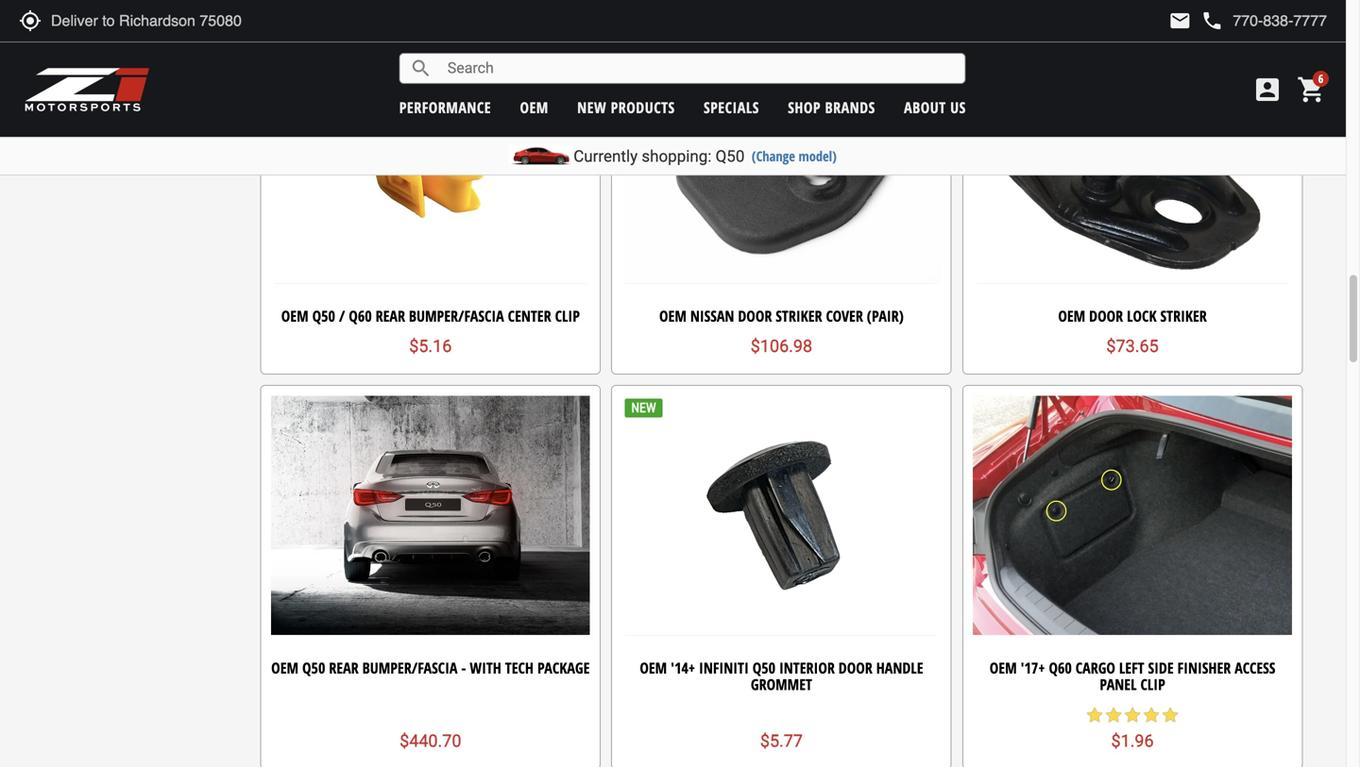 Task type: vqa. For each thing, say whether or not it's contained in the screenshot.


Task type: describe. For each thing, give the bounding box(es) containing it.
specials link
[[704, 97, 759, 118]]

0 vertical spatial q60
[[349, 306, 372, 326]]

package
[[537, 658, 590, 679]]

interior
[[779, 658, 835, 679]]

search
[[410, 57, 432, 80]]

'14+
[[671, 658, 695, 679]]

panel
[[1100, 675, 1137, 695]]

oem for oem q50 rear bumper/fascia - with tech package
[[271, 658, 299, 679]]

lock
[[1127, 306, 1157, 326]]

-
[[461, 658, 466, 679]]

'17+
[[1021, 658, 1045, 679]]

door inside "oem '14+ infiniti q50 interior door handle grommet"
[[839, 658, 873, 679]]

oem '14+ infiniti q50 interior door handle grommet
[[640, 658, 923, 695]]

$73.65
[[1107, 337, 1159, 357]]

$5.16
[[409, 337, 452, 357]]

about
[[904, 97, 946, 118]]

oem q50 / q60 rear bumper/fascia center clip
[[281, 306, 580, 326]]

shopping_cart link
[[1292, 75, 1327, 105]]

side
[[1148, 658, 1174, 679]]

phone
[[1201, 9, 1224, 32]]

0 horizontal spatial door
[[738, 306, 772, 326]]

shopping_cart
[[1297, 75, 1327, 105]]

$1.96
[[1111, 732, 1154, 752]]

0 vertical spatial bumper/fascia
[[409, 306, 504, 326]]

clip inside oem '17+ q60 cargo left side finisher access panel clip
[[1141, 675, 1165, 695]]

account_box
[[1253, 75, 1283, 105]]

nissan
[[690, 306, 734, 326]]

shop
[[788, 97, 821, 118]]

$5.77
[[760, 732, 803, 752]]

1 vertical spatial rear
[[329, 658, 359, 679]]

q50 inside "oem '14+ infiniti q50 interior door handle grommet"
[[753, 658, 776, 679]]

specials
[[704, 97, 759, 118]]

finisher
[[1178, 658, 1231, 679]]

0 horizontal spatial clip
[[555, 306, 580, 326]]

new products link
[[577, 97, 675, 118]]

about us link
[[904, 97, 966, 118]]

currently shopping: q50 (change model)
[[574, 147, 837, 166]]

handle
[[876, 658, 923, 679]]

oem q50 rear bumper/fascia - with tech package
[[271, 658, 590, 679]]

oem for oem nissan door striker cover (pair)
[[659, 306, 687, 326]]

us
[[950, 97, 966, 118]]

striker for door
[[776, 306, 822, 326]]

phone link
[[1201, 9, 1327, 32]]

(change
[[752, 147, 795, 165]]

/
[[339, 306, 345, 326]]

oem link
[[520, 97, 549, 118]]

with
[[470, 658, 501, 679]]



Task type: locate. For each thing, give the bounding box(es) containing it.
oem for oem '14+ infiniti q50 interior door handle grommet
[[640, 658, 667, 679]]

cargo
[[1076, 658, 1116, 679]]

4 star from the left
[[1142, 707, 1161, 726]]

Search search field
[[432, 54, 965, 83]]

$440.70
[[400, 732, 461, 752]]

striker up the $106.98
[[776, 306, 822, 326]]

1 vertical spatial bumper/fascia
[[362, 658, 458, 679]]

5 star from the left
[[1161, 707, 1180, 726]]

q60 right /
[[349, 306, 372, 326]]

oem
[[520, 97, 549, 118], [281, 306, 309, 326], [659, 306, 687, 326], [1058, 306, 1086, 326], [271, 658, 299, 679], [640, 658, 667, 679], [990, 658, 1017, 679]]

0 horizontal spatial q60
[[349, 306, 372, 326]]

(pair)
[[867, 306, 904, 326]]

$106.98
[[751, 337, 813, 357]]

performance
[[399, 97, 491, 118]]

grommet
[[751, 675, 812, 695]]

oem for oem q50 / q60 rear bumper/fascia center clip
[[281, 306, 309, 326]]

brands
[[825, 97, 875, 118]]

bumper/fascia up $5.16
[[409, 306, 504, 326]]

oem nissan door striker cover (pair)
[[659, 306, 904, 326]]

performance link
[[399, 97, 491, 118]]

about us
[[904, 97, 966, 118]]

door left handle
[[839, 658, 873, 679]]

striker right lock
[[1161, 306, 1207, 326]]

oem door lock striker
[[1058, 306, 1207, 326]]

currently
[[574, 147, 638, 166]]

bumper/fascia
[[409, 306, 504, 326], [362, 658, 458, 679]]

1 horizontal spatial rear
[[376, 306, 405, 326]]

0 vertical spatial rear
[[376, 306, 405, 326]]

bumper/fascia left -
[[362, 658, 458, 679]]

1 horizontal spatial door
[[839, 658, 873, 679]]

striker for lock
[[1161, 306, 1207, 326]]

clip right center
[[555, 306, 580, 326]]

access
[[1235, 658, 1276, 679]]

left
[[1119, 658, 1145, 679]]

oem for oem link at top
[[520, 97, 549, 118]]

1 horizontal spatial striker
[[1161, 306, 1207, 326]]

door left lock
[[1089, 306, 1123, 326]]

oem for oem door lock striker
[[1058, 306, 1086, 326]]

mail phone
[[1169, 9, 1224, 32]]

cover
[[826, 306, 863, 326]]

oem inside "oem '14+ infiniti q50 interior door handle grommet"
[[640, 658, 667, 679]]

2 horizontal spatial door
[[1089, 306, 1123, 326]]

star star star star star $1.96
[[1085, 707, 1180, 752]]

clip right 'panel'
[[1141, 675, 1165, 695]]

(change model) link
[[752, 147, 837, 165]]

striker
[[776, 306, 822, 326], [1161, 306, 1207, 326]]

tech
[[505, 658, 534, 679]]

q60 inside oem '17+ q60 cargo left side finisher access panel clip
[[1049, 658, 1072, 679]]

q60 right '17+
[[1049, 658, 1072, 679]]

new products
[[577, 97, 675, 118]]

my_location
[[19, 9, 42, 32]]

clip
[[555, 306, 580, 326], [1141, 675, 1165, 695]]

2 striker from the left
[[1161, 306, 1207, 326]]

shopping:
[[642, 147, 712, 166]]

1 vertical spatial clip
[[1141, 675, 1165, 695]]

infiniti
[[699, 658, 749, 679]]

1 horizontal spatial clip
[[1141, 675, 1165, 695]]

rear
[[376, 306, 405, 326], [329, 658, 359, 679]]

model)
[[799, 147, 837, 165]]

z1 motorsports logo image
[[24, 66, 151, 113]]

q60
[[349, 306, 372, 326], [1049, 658, 1072, 679]]

1 striker from the left
[[776, 306, 822, 326]]

oem inside oem '17+ q60 cargo left side finisher access panel clip
[[990, 658, 1017, 679]]

1 horizontal spatial q60
[[1049, 658, 1072, 679]]

oem '17+ q60 cargo left side finisher access panel clip
[[990, 658, 1276, 695]]

door
[[738, 306, 772, 326], [1089, 306, 1123, 326], [839, 658, 873, 679]]

oem for oem '17+ q60 cargo left side finisher access panel clip
[[990, 658, 1017, 679]]

account_box link
[[1248, 75, 1288, 105]]

0 vertical spatial clip
[[555, 306, 580, 326]]

mail
[[1169, 9, 1192, 32]]

0 horizontal spatial rear
[[329, 658, 359, 679]]

center
[[508, 306, 551, 326]]

star
[[1085, 707, 1104, 726], [1104, 707, 1123, 726], [1123, 707, 1142, 726], [1142, 707, 1161, 726], [1161, 707, 1180, 726]]

shop brands
[[788, 97, 875, 118]]

q50
[[716, 147, 745, 166], [312, 306, 335, 326], [302, 658, 325, 679], [753, 658, 776, 679]]

mail link
[[1169, 9, 1192, 32]]

door up the $106.98
[[738, 306, 772, 326]]

0 horizontal spatial striker
[[776, 306, 822, 326]]

shop brands link
[[788, 97, 875, 118]]

1 vertical spatial q60
[[1049, 658, 1072, 679]]

new
[[577, 97, 607, 118]]

products
[[611, 97, 675, 118]]

2 star from the left
[[1104, 707, 1123, 726]]

1 star from the left
[[1085, 707, 1104, 726]]

3 star from the left
[[1123, 707, 1142, 726]]



